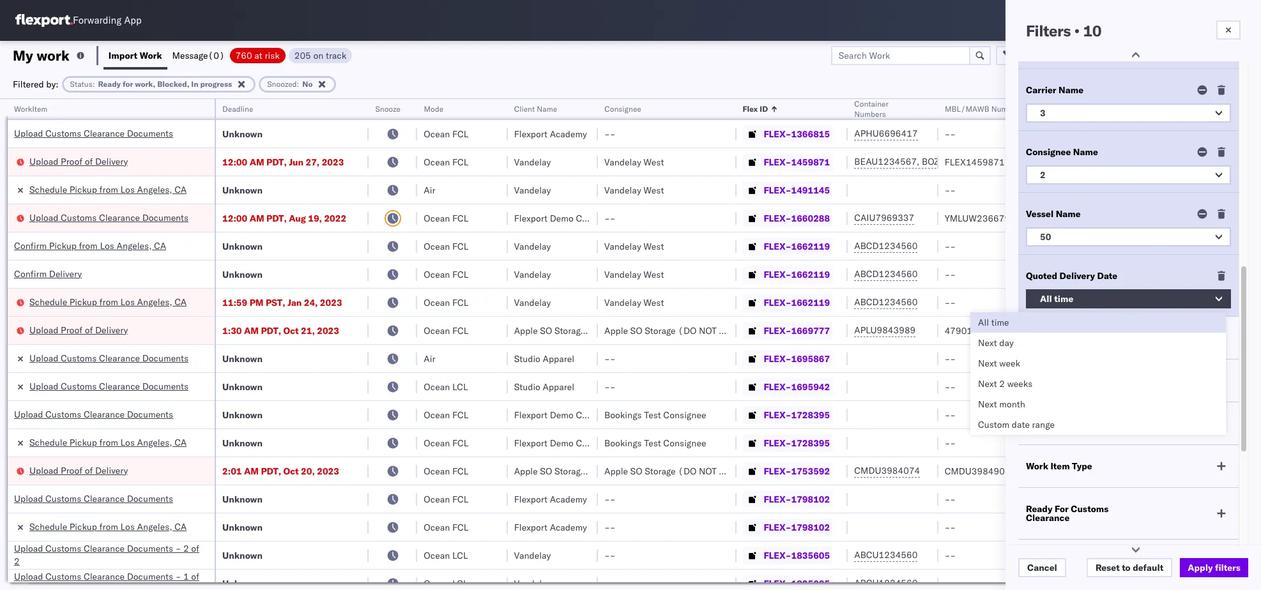 Task type: locate. For each thing, give the bounding box(es) containing it.
of for upload proof of delivery link corresponding to 12:00 am pdt, jun 27, 2023
[[85, 156, 93, 167]]

flex id
[[743, 104, 769, 114]]

3 1662119 from the top
[[791, 297, 830, 308]]

1 horizontal spatial ready
[[1026, 504, 1053, 515]]

numbers down container
[[855, 109, 886, 119]]

message (0)
[[172, 50, 225, 61]]

3 flex-1662119 from the top
[[764, 297, 830, 308]]

0 vertical spatial upload proof of delivery
[[29, 156, 128, 167]]

1 abcu1234560 from the top
[[855, 550, 918, 561]]

3 gaurav from the top
[[1118, 241, 1147, 252]]

2:01
[[222, 465, 242, 477]]

3 flexport academy from the top
[[514, 522, 587, 533]]

0 vertical spatial work
[[140, 50, 162, 61]]

1 ocean lcl from the top
[[424, 381, 468, 393]]

bozo1234565,
[[922, 156, 987, 167]]

2 inside list box
[[1000, 378, 1005, 390]]

1 horizontal spatial date
[[1097, 270, 1118, 282]]

3 schedule pickup from los angeles, ca link from the top
[[29, 436, 187, 449]]

snooze
[[375, 104, 400, 114]]

from for second schedule pickup from los angeles, ca link from the top
[[99, 296, 118, 308]]

0 vertical spatial flex-1798102
[[764, 494, 830, 505]]

4 ocean from the top
[[424, 241, 450, 252]]

1 lcl from the top
[[452, 381, 468, 393]]

0 vertical spatial flexport demo consignee
[[514, 212, 619, 224]]

0 vertical spatial 1728395
[[791, 409, 830, 421]]

apple so storage (do not use)
[[514, 325, 652, 336], [604, 325, 742, 336], [514, 465, 652, 477], [604, 465, 742, 477]]

delivery for 1:30 am pdt, oct 21, 2023's upload proof of delivery button
[[95, 324, 128, 336]]

of inside upload customs clearance documents - 1 of 2
[[191, 571, 199, 582]]

documents
[[127, 127, 173, 139], [142, 212, 188, 223], [142, 352, 188, 364], [142, 381, 188, 392], [127, 409, 173, 420], [127, 493, 173, 504], [127, 543, 173, 554], [127, 571, 173, 582]]

beau1234567,
[[855, 156, 920, 167]]

on
[[313, 50, 324, 61]]

1 flexport from the top
[[514, 128, 548, 140]]

2 vertical spatial proof
[[61, 465, 82, 476]]

ca inside button
[[154, 240, 166, 251]]

0 horizontal spatial all time
[[978, 317, 1009, 328]]

clearance inside upload customs clearance documents - 1 of 2
[[84, 571, 125, 582]]

name right client
[[537, 104, 557, 114]]

schedule pickup from los angeles, ca
[[29, 184, 187, 195], [29, 296, 187, 308], [29, 437, 187, 448], [29, 521, 187, 533]]

all time
[[1040, 293, 1074, 305], [978, 317, 1009, 328]]

pickup inside button
[[49, 240, 77, 251]]

2022
[[324, 212, 346, 224]]

3 upload proof of delivery link from the top
[[29, 464, 128, 477]]

all time down quoted delivery date
[[1040, 293, 1074, 305]]

confirm inside button
[[14, 268, 47, 280]]

use)
[[629, 325, 652, 336], [719, 325, 742, 336], [629, 465, 652, 477], [719, 465, 742, 477]]

1 upload proof of delivery button from the top
[[29, 155, 128, 169]]

1 vertical spatial bookings test consignee
[[604, 437, 706, 449]]

1835605 for upload customs clearance documents - 1 of 2
[[791, 578, 830, 589]]

apparel
[[543, 353, 574, 365], [543, 381, 574, 393]]

next for next day
[[978, 337, 997, 349]]

flexport. image
[[15, 14, 73, 27]]

1 vertical spatial work
[[1026, 461, 1049, 472]]

flex-1459871 button
[[743, 153, 833, 171], [743, 153, 833, 171]]

apparel for air
[[543, 353, 574, 365]]

flex-1695942 button
[[743, 378, 833, 396], [743, 378, 833, 396]]

resize handle column header
[[199, 99, 215, 590], [354, 99, 369, 590], [402, 99, 417, 590], [492, 99, 508, 590], [583, 99, 598, 590], [722, 99, 737, 590], [833, 99, 848, 590], [923, 99, 938, 590], [1097, 99, 1112, 590], [1187, 99, 1202, 590], [1229, 99, 1244, 590]]

0 vertical spatial all time
[[1040, 293, 1074, 305]]

ocean lcl
[[424, 381, 468, 393], [424, 550, 468, 561], [424, 578, 468, 589]]

los inside button
[[100, 240, 114, 251]]

cancel button
[[1019, 558, 1066, 578]]

2 vertical spatial upload proof of delivery button
[[29, 464, 128, 478]]

upload customs clearance documents - 2 of 2
[[14, 543, 199, 567]]

am for 2:01 am pdt, oct 20, 2023
[[244, 465, 259, 477]]

flex-1366815
[[764, 128, 830, 140]]

ca for 4th schedule pickup from los angeles, ca link from the bottom of the page
[[175, 184, 187, 195]]

air for studio apparel
[[424, 353, 435, 365]]

customs inside ready for customs clearance
[[1071, 504, 1109, 515]]

all time up next day
[[978, 317, 1009, 328]]

flex-1835605 for upload customs clearance documents - 1 of 2
[[764, 578, 830, 589]]

2 vertical spatial academy
[[550, 522, 587, 533]]

2 schedule pickup from los angeles, ca from the top
[[29, 296, 187, 308]]

upload inside "upload customs clearance documents - 2 of 2"
[[14, 543, 43, 554]]

1 vertical spatial abcd1234560
[[855, 268, 918, 280]]

5 resize handle column header from the left
[[583, 99, 598, 590]]

time down quoted delivery date
[[1055, 293, 1074, 305]]

2 vertical spatial upload proof of delivery link
[[29, 464, 128, 477]]

studio apparel
[[514, 353, 574, 365], [514, 381, 574, 393]]

•
[[1074, 21, 1080, 40]]

2 demo from the top
[[550, 409, 574, 421]]

all inside button
[[1040, 293, 1052, 305]]

studio apparel for air
[[514, 353, 574, 365]]

2 vertical spatial ocean lcl
[[424, 578, 468, 589]]

upload customs clearance documents link
[[14, 127, 173, 140], [29, 211, 188, 224], [29, 352, 188, 365], [29, 380, 188, 393], [14, 408, 173, 421], [14, 492, 173, 505]]

Search Work text field
[[831, 46, 970, 65]]

of
[[85, 156, 93, 167], [85, 324, 93, 336], [85, 465, 93, 476], [191, 543, 199, 554], [191, 571, 199, 582]]

am left jun
[[250, 156, 264, 168]]

ca inside button
[[175, 296, 187, 308]]

schedule pickup from los angeles, ca link
[[29, 183, 187, 196], [29, 296, 187, 308], [29, 436, 187, 449], [29, 520, 187, 533]]

pdt, left the aug
[[267, 212, 287, 224]]

1 jawla from the top
[[1150, 156, 1172, 168]]

1 flex-1728395 from the top
[[764, 409, 830, 421]]

Search Shipments (/) text field
[[1017, 11, 1140, 30]]

am right 2:01
[[244, 465, 259, 477]]

1 1798102 from the top
[[791, 494, 830, 505]]

date up all time button
[[1097, 270, 1118, 282]]

0 vertical spatial studio apparel
[[514, 353, 574, 365]]

name up 2 button
[[1073, 146, 1098, 158]]

from for 4th schedule pickup from los angeles, ca link from the bottom of the page
[[99, 184, 118, 195]]

oct left 20,
[[283, 465, 299, 477]]

2 confirm from the top
[[14, 268, 47, 280]]

1 vertical spatial all time
[[978, 317, 1009, 328]]

1 vertical spatial abcu1234560
[[855, 578, 918, 589]]

next day
[[978, 337, 1014, 349]]

1 vertical spatial ready
[[1026, 504, 1053, 515]]

9 ocean fcl from the top
[[424, 437, 469, 449]]

1 horizontal spatial all time
[[1040, 293, 1074, 305]]

upload for the upload customs clearance documents button corresponding to flex-1366815
[[14, 127, 43, 139]]

1 horizontal spatial numbers
[[991, 104, 1023, 114]]

2 ocean from the top
[[424, 156, 450, 168]]

1 vertical spatial all
[[978, 317, 989, 328]]

1:30 am pdt, oct 21, 2023
[[222, 325, 339, 336]]

risk
[[265, 50, 280, 61]]

container numbers
[[855, 99, 889, 119]]

1 vertical spatial time
[[992, 317, 1009, 328]]

date right arrival
[[1058, 375, 1078, 387]]

(0)
[[208, 50, 225, 61]]

name right carrier
[[1059, 84, 1084, 96]]

resize handle column header for client name
[[583, 99, 598, 590]]

gaurav jawla
[[1118, 156, 1172, 168], [1118, 184, 1172, 196], [1118, 241, 1172, 252], [1118, 269, 1172, 280], [1118, 550, 1172, 561], [1118, 578, 1172, 589]]

0 vertical spatial abcd1234560
[[855, 240, 918, 252]]

name inside button
[[537, 104, 557, 114]]

pdt, left jun
[[267, 156, 287, 168]]

operator up omkar
[[1118, 104, 1149, 114]]

1 vertical spatial flex-1835605
[[764, 578, 830, 589]]

2 vertical spatial lcl
[[452, 578, 468, 589]]

7 ocean from the top
[[424, 325, 450, 336]]

:
[[92, 79, 95, 88], [297, 79, 299, 88]]

am left the aug
[[250, 212, 264, 224]]

next down the next week
[[978, 378, 997, 390]]

flex-1835605 button
[[743, 547, 833, 565], [743, 547, 833, 565], [743, 575, 833, 590], [743, 575, 833, 590]]

flex-1662119 button
[[743, 237, 833, 255], [743, 237, 833, 255], [743, 265, 833, 283], [743, 265, 833, 283], [743, 294, 833, 312], [743, 294, 833, 312]]

confirm for confirm delivery
[[14, 268, 47, 280]]

4 resize handle column header from the left
[[492, 99, 508, 590]]

flex-
[[764, 128, 791, 140], [764, 156, 791, 168], [764, 184, 791, 196], [764, 212, 791, 224], [764, 241, 791, 252], [764, 269, 791, 280], [764, 297, 791, 308], [764, 325, 791, 336], [764, 353, 791, 365], [764, 381, 791, 393], [764, 409, 791, 421], [764, 437, 791, 449], [764, 465, 791, 477], [764, 494, 791, 505], [764, 522, 791, 533], [764, 550, 791, 561], [764, 578, 791, 589]]

0 vertical spatial flex-1728395
[[764, 409, 830, 421]]

27,
[[306, 156, 320, 168]]

1 vertical spatial studio
[[514, 381, 541, 393]]

2023 right '21,'
[[317, 325, 339, 336]]

filtered by:
[[13, 78, 59, 90]]

2:01 am pdt, oct 20, 2023
[[222, 465, 339, 477]]

2023 right 27,
[[322, 156, 344, 168]]

0 vertical spatial lcl
[[452, 381, 468, 393]]

2 studio from the top
[[514, 381, 541, 393]]

all up next day
[[978, 317, 989, 328]]

flex-1695867
[[764, 353, 830, 365]]

8 fcl from the top
[[452, 409, 469, 421]]

clearance inside "upload customs clearance documents - 2 of 2"
[[84, 543, 125, 554]]

0 vertical spatial test
[[644, 409, 661, 421]]

1 vertical spatial demo
[[550, 409, 574, 421]]

upload for upload proof of delivery button associated with 12:00 am pdt, jun 27, 2023
[[29, 156, 58, 167]]

time up next day
[[992, 317, 1009, 328]]

academy for the upload customs clearance documents button for flex-1798102
[[550, 494, 587, 505]]

2 : from the left
[[297, 79, 299, 88]]

1 vertical spatial 1835605
[[791, 578, 830, 589]]

reset to default button
[[1087, 558, 1173, 578]]

0 vertical spatial 1662119
[[791, 241, 830, 252]]

0 vertical spatial 12:00
[[222, 156, 247, 168]]

numbers inside button
[[991, 104, 1023, 114]]

0 vertical spatial operator
[[1118, 104, 1149, 114]]

2 1662119 from the top
[[791, 269, 830, 280]]

11 resize handle column header from the left
[[1229, 99, 1244, 590]]

abcu1234560 for upload customs clearance documents - 1 of 2
[[855, 578, 918, 589]]

5 flex- from the top
[[764, 241, 791, 252]]

2 vertical spatial 1662119
[[791, 297, 830, 308]]

lcl for upload customs clearance documents - 1 of 2
[[452, 578, 468, 589]]

0 vertical spatial abcu1234560
[[855, 550, 918, 561]]

1 vertical spatial flex-1662119
[[764, 269, 830, 280]]

customs inside "upload customs clearance documents - 2 of 2"
[[45, 543, 81, 554]]

5 fcl from the top
[[452, 269, 469, 280]]

: up workitem button
[[92, 79, 95, 88]]

6 gaurav from the top
[[1118, 578, 1147, 589]]

1 vertical spatial operator
[[1026, 418, 1065, 429]]

1 next from the top
[[978, 337, 997, 349]]

flexport demo consignee
[[514, 212, 619, 224], [514, 409, 619, 421], [514, 437, 619, 449]]

name for vessel name
[[1056, 208, 1081, 220]]

pdt,
[[267, 156, 287, 168], [267, 212, 287, 224], [261, 325, 281, 336], [261, 465, 281, 477]]

17 flex- from the top
[[764, 578, 791, 589]]

0 vertical spatial air
[[424, 184, 435, 196]]

1728395 down 1695942
[[791, 409, 830, 421]]

1 vertical spatial oct
[[283, 465, 299, 477]]

1728395 up 1753592 on the bottom right
[[791, 437, 830, 449]]

flex-1728395 down flex-1695942
[[764, 409, 830, 421]]

1 vertical spatial flex-1798102
[[764, 522, 830, 533]]

studio apparel for ocean lcl
[[514, 381, 574, 393]]

0 vertical spatial upload proof of delivery link
[[29, 155, 128, 168]]

next up custom
[[978, 399, 997, 410]]

1 vertical spatial proof
[[61, 324, 82, 336]]

next left day
[[978, 337, 997, 349]]

0 vertical spatial ocean lcl
[[424, 381, 468, 393]]

: for status
[[92, 79, 95, 88]]

2 air from the top
[[424, 353, 435, 365]]

0 vertical spatial bookings test consignee
[[604, 409, 706, 421]]

flex-1835605
[[764, 550, 830, 561], [764, 578, 830, 589]]

upload proof of delivery button for 1:30 am pdt, oct 21, 2023
[[29, 324, 128, 338]]

3 lcl from the top
[[452, 578, 468, 589]]

1 schedule from the top
[[29, 184, 67, 195]]

delivery inside the confirm delivery link
[[49, 268, 82, 280]]

1 vertical spatial bookings
[[604, 437, 642, 449]]

los for 3rd schedule pickup from los angeles, ca link from the top of the page
[[120, 437, 135, 448]]

12 ocean fcl from the top
[[424, 522, 469, 533]]

1 vertical spatial air
[[424, 353, 435, 365]]

batch
[[1189, 50, 1214, 61]]

13 flex- from the top
[[764, 465, 791, 477]]

2 unknown from the top
[[222, 184, 263, 196]]

2 1728395 from the top
[[791, 437, 830, 449]]

0 vertical spatial studio
[[514, 353, 541, 365]]

ca for fourth schedule pickup from los angeles, ca link from the top of the page
[[175, 521, 187, 533]]

2 inside button
[[1040, 169, 1046, 181]]

documents inside upload customs clearance documents - 1 of 2
[[127, 571, 173, 582]]

storage
[[555, 325, 585, 336], [645, 325, 676, 336], [555, 465, 585, 477], [645, 465, 676, 477]]

2 flex-1835605 from the top
[[764, 578, 830, 589]]

0 vertical spatial 1835605
[[791, 550, 830, 561]]

los for fourth schedule pickup from los angeles, ca link from the top of the page
[[120, 521, 135, 533]]

flex-1835605 for upload customs clearance documents - 2 of 2
[[764, 550, 830, 561]]

pdt, left 20,
[[261, 465, 281, 477]]

1 demo from the top
[[550, 212, 574, 224]]

resize handle column header for mbl/mawb numbers
[[1097, 99, 1112, 590]]

1 vertical spatial studio apparel
[[514, 381, 574, 393]]

pdt, down the pst,
[[261, 325, 281, 336]]

lcl for upload customs clearance documents - 2 of 2
[[452, 550, 468, 561]]

11 ocean fcl from the top
[[424, 494, 469, 505]]

oct left '21,'
[[283, 325, 299, 336]]

0 vertical spatial time
[[1055, 293, 1074, 305]]

10
[[1083, 21, 1102, 40]]

0 vertical spatial date
[[1097, 270, 1118, 282]]

upload for upload customs clearance documents - 2 of 2 button
[[14, 543, 43, 554]]

operator down arrival
[[1026, 418, 1065, 429]]

apparel for ocean lcl
[[543, 381, 574, 393]]

flex-1728395 button
[[743, 406, 833, 424], [743, 406, 833, 424], [743, 434, 833, 452], [743, 434, 833, 452]]

4 west from the top
[[644, 269, 664, 280]]

beau1234567, bozo1234565, tcnu1234565
[[855, 156, 1052, 167]]

upload for the upload customs clearance documents button for flex-1728395
[[14, 409, 43, 420]]

deadline button
[[216, 102, 356, 114]]

1 flexport demo consignee from the top
[[514, 212, 619, 224]]

2 gaurav from the top
[[1118, 184, 1147, 196]]

1 vertical spatial ocean lcl
[[424, 550, 468, 561]]

0 horizontal spatial work
[[140, 50, 162, 61]]

from
[[99, 184, 118, 195], [79, 240, 98, 251], [99, 296, 118, 308], [99, 437, 118, 448], [99, 521, 118, 533]]

upload proof of delivery link for 1:30 am pdt, oct 21, 2023
[[29, 324, 128, 336]]

pickup inside button
[[70, 296, 97, 308]]

1 studio from the top
[[514, 353, 541, 365]]

documents inside "upload customs clearance documents - 2 of 2"
[[127, 543, 173, 554]]

mbl/mawb
[[945, 104, 989, 114]]

: left no
[[297, 79, 299, 88]]

from for fourth schedule pickup from los angeles, ca link from the top of the page
[[99, 521, 118, 533]]

deadline right day
[[1026, 332, 1064, 344]]

0 horizontal spatial operator
[[1026, 418, 1065, 429]]

1 vertical spatial 1662119
[[791, 269, 830, 280]]

11 flex- from the top
[[764, 409, 791, 421]]

0 vertical spatial confirm
[[14, 240, 47, 251]]

1 vertical spatial lcl
[[452, 550, 468, 561]]

ocean
[[424, 128, 450, 140], [424, 156, 450, 168], [424, 212, 450, 224], [424, 241, 450, 252], [424, 269, 450, 280], [424, 297, 450, 308], [424, 325, 450, 336], [424, 381, 450, 393], [424, 409, 450, 421], [424, 437, 450, 449], [424, 465, 450, 477], [424, 494, 450, 505], [424, 522, 450, 533], [424, 550, 450, 561], [424, 578, 450, 589]]

0 horizontal spatial date
[[1058, 375, 1078, 387]]

2 flexport demo consignee from the top
[[514, 409, 619, 421]]

6 fcl from the top
[[452, 297, 469, 308]]

1695942
[[791, 381, 830, 393]]

2 gaurav jawla from the top
[[1118, 184, 1172, 196]]

reset
[[1096, 562, 1120, 574]]

2 studio apparel from the top
[[514, 381, 574, 393]]

am for 12:00 am pdt, aug 19, 2022
[[250, 212, 264, 224]]

0 vertical spatial upload proof of delivery button
[[29, 155, 128, 169]]

0 vertical spatial flexport academy
[[514, 128, 587, 140]]

date
[[1097, 270, 1118, 282], [1058, 375, 1078, 387]]

1 vertical spatial flexport academy
[[514, 494, 587, 505]]

5 flexport from the top
[[514, 494, 548, 505]]

760 at risk
[[236, 50, 280, 61]]

upload proof of delivery button
[[29, 155, 128, 169], [29, 324, 128, 338], [29, 464, 128, 478]]

upload inside upload customs clearance documents - 1 of 2
[[14, 571, 43, 582]]

2 upload proof of delivery button from the top
[[29, 324, 128, 338]]

0 vertical spatial bookings
[[604, 409, 642, 421]]

1 vertical spatial upload proof of delivery link
[[29, 324, 128, 336]]

3 abcd1234560 from the top
[[855, 296, 918, 308]]

1 vertical spatial 1798102
[[791, 522, 830, 533]]

1 horizontal spatial deadline
[[1026, 332, 1064, 344]]

range
[[1032, 419, 1055, 431]]

0 vertical spatial oct
[[283, 325, 299, 336]]

numbers
[[991, 104, 1023, 114], [855, 109, 886, 119]]

lcl
[[452, 381, 468, 393], [452, 550, 468, 561], [452, 578, 468, 589]]

1 horizontal spatial all
[[1040, 293, 1052, 305]]

0 vertical spatial deadline
[[222, 104, 253, 114]]

2023 right 20,
[[317, 465, 339, 477]]

9 ocean from the top
[[424, 409, 450, 421]]

1 vertical spatial test
[[644, 437, 661, 449]]

8 ocean fcl from the top
[[424, 409, 469, 421]]

flexport academy for the upload customs clearance documents button corresponding to flex-1366815
[[514, 128, 587, 140]]

pm
[[250, 297, 264, 308]]

1 gaurav from the top
[[1118, 156, 1147, 168]]

filters • 10
[[1026, 21, 1102, 40]]

7 unknown from the top
[[222, 409, 263, 421]]

0 vertical spatial 1798102
[[791, 494, 830, 505]]

1 horizontal spatial time
[[1055, 293, 1074, 305]]

0 vertical spatial academy
[[550, 128, 587, 140]]

12:00 for 12:00 am pdt, jun 27, 2023
[[222, 156, 247, 168]]

12:00 left the aug
[[222, 212, 247, 224]]

of for 1st upload proof of delivery link from the bottom
[[85, 465, 93, 476]]

all time inside all time button
[[1040, 293, 1074, 305]]

2 upload proof of delivery link from the top
[[29, 324, 128, 336]]

1 vertical spatial flex-1728395
[[764, 437, 830, 449]]

0 horizontal spatial time
[[992, 317, 1009, 328]]

3 flexport demo consignee from the top
[[514, 437, 619, 449]]

confirm delivery
[[14, 268, 82, 280]]

snoozed : no
[[267, 79, 313, 88]]

tcnu1234565
[[990, 156, 1052, 167]]

work inside button
[[140, 50, 162, 61]]

from inside button
[[79, 240, 98, 251]]

2 button
[[1026, 165, 1231, 185]]

1 vertical spatial academy
[[550, 494, 587, 505]]

numbers left 3
[[991, 104, 1023, 114]]

2 schedule from the top
[[29, 296, 67, 308]]

1 vertical spatial upload proof of delivery button
[[29, 324, 128, 338]]

3 flex- from the top
[[764, 184, 791, 196]]

1 academy from the top
[[550, 128, 587, 140]]

am right 1:30
[[244, 325, 259, 336]]

12 ocean from the top
[[424, 494, 450, 505]]

1 vertical spatial upload proof of delivery
[[29, 324, 128, 336]]

deadline down progress
[[222, 104, 253, 114]]

2 vertical spatial upload proof of delivery
[[29, 465, 128, 476]]

3 ocean from the top
[[424, 212, 450, 224]]

flex-1753592
[[764, 465, 830, 477]]

resize handle column header for flex id
[[833, 99, 848, 590]]

file
[[1043, 50, 1058, 61]]

2 next from the top
[[978, 358, 997, 369]]

1 west from the top
[[644, 156, 664, 168]]

4 next from the top
[[978, 399, 997, 410]]

work left "item"
[[1026, 461, 1049, 472]]

0 vertical spatial proof
[[61, 156, 82, 167]]

1669777
[[791, 325, 830, 336]]

12 flex- from the top
[[764, 437, 791, 449]]

0 horizontal spatial numbers
[[855, 109, 886, 119]]

confirm inside button
[[14, 240, 47, 251]]

1 vertical spatial flexport demo consignee
[[514, 409, 619, 421]]

1 : from the left
[[92, 79, 95, 88]]

0 vertical spatial demo
[[550, 212, 574, 224]]

3
[[1040, 107, 1046, 119]]

numbers inside container numbers
[[855, 109, 886, 119]]

2023 for 11:59 pm pst, jan 24, 2023
[[320, 297, 342, 308]]

15 flex- from the top
[[764, 522, 791, 533]]

confirm
[[14, 240, 47, 251], [14, 268, 47, 280]]

2023 right 24,
[[320, 297, 342, 308]]

upload proof of delivery for 1:30
[[29, 324, 128, 336]]

flex-1728395 up flex-1753592
[[764, 437, 830, 449]]

3 gaurav jawla from the top
[[1118, 241, 1172, 252]]

2 vertical spatial flexport demo consignee
[[514, 437, 619, 449]]

ocean lcl for upload customs clearance documents - 1 of 2
[[424, 578, 468, 589]]

0 vertical spatial flex-1662119
[[764, 241, 830, 252]]

schedule inside button
[[29, 296, 67, 308]]

name
[[1059, 84, 1084, 96], [537, 104, 557, 114], [1073, 146, 1098, 158], [1056, 208, 1081, 220]]

1 vertical spatial confirm
[[14, 268, 47, 280]]

upload for the upload customs clearance documents button for flex-1798102
[[14, 493, 43, 504]]

filters
[[1215, 562, 1241, 574]]

consignee
[[604, 104, 641, 114], [1026, 146, 1071, 158], [576, 212, 619, 224], [576, 409, 619, 421], [663, 409, 706, 421], [576, 437, 619, 449], [663, 437, 706, 449]]

4 ocean fcl from the top
[[424, 241, 469, 252]]

all down the quoted in the right of the page
[[1040, 293, 1052, 305]]

1 vertical spatial 12:00
[[222, 212, 247, 224]]

upload for first upload proof of delivery button from the bottom
[[29, 465, 58, 476]]

9 resize handle column header from the left
[[1097, 99, 1112, 590]]

work right the import
[[140, 50, 162, 61]]

flex-1366815 button
[[743, 125, 833, 143], [743, 125, 833, 143]]

list box
[[971, 312, 1226, 435]]

1 horizontal spatial :
[[297, 79, 299, 88]]

2 lcl from the top
[[452, 550, 468, 561]]

0 vertical spatial flex-1835605
[[764, 550, 830, 561]]

2 vertical spatial flex-1662119
[[764, 297, 830, 308]]

1 horizontal spatial work
[[1026, 461, 1049, 472]]

work,
[[135, 79, 155, 88]]

next down next day
[[978, 358, 997, 369]]

2023 for 12:00 am pdt, jun 27, 2023
[[322, 156, 344, 168]]

12:00 left jun
[[222, 156, 247, 168]]

from inside button
[[99, 296, 118, 308]]

1 horizontal spatial operator
[[1118, 104, 1149, 114]]

0 vertical spatial all
[[1040, 293, 1052, 305]]

0 vertical spatial apparel
[[543, 353, 574, 365]]

los inside button
[[120, 296, 135, 308]]

container
[[855, 99, 889, 109]]

time inside button
[[1055, 293, 1074, 305]]

name right the vessel
[[1056, 208, 1081, 220]]

2
[[1040, 169, 1046, 181], [1000, 378, 1005, 390], [183, 543, 189, 554], [14, 556, 20, 567], [14, 584, 20, 590]]

los for second schedule pickup from los angeles, ca link from the top
[[120, 296, 135, 308]]

mode button
[[417, 102, 495, 114]]

confirm pickup from los angeles, ca button
[[14, 239, 166, 253]]

1 confirm from the top
[[14, 240, 47, 251]]



Task type: describe. For each thing, give the bounding box(es) containing it.
jan
[[288, 297, 302, 308]]

8 ocean from the top
[[424, 381, 450, 393]]

14 flex- from the top
[[764, 494, 791, 505]]

1459871
[[791, 156, 830, 168]]

6 jawla from the top
[[1150, 578, 1172, 589]]

pdt, for 21,
[[261, 325, 281, 336]]

next month
[[978, 399, 1026, 410]]

- inside upload customs clearance documents - 1 of 2
[[175, 571, 181, 582]]

4 schedule pickup from los angeles, ca from the top
[[29, 521, 187, 533]]

name for client name
[[537, 104, 557, 114]]

1 gaurav jawla from the top
[[1118, 156, 1172, 168]]

4 vandelay west from the top
[[604, 269, 664, 280]]

upload proof of delivery for 12:00
[[29, 156, 128, 167]]

name for consignee name
[[1073, 146, 1098, 158]]

omkar
[[1118, 128, 1145, 140]]

app
[[124, 14, 142, 27]]

10 ocean fcl from the top
[[424, 465, 469, 477]]

client
[[514, 104, 535, 114]]

1 fcl from the top
[[452, 128, 469, 140]]

2 inside upload customs clearance documents - 1 of 2
[[14, 584, 20, 590]]

workitem
[[14, 104, 48, 114]]

import work
[[109, 50, 162, 61]]

6 ocean from the top
[[424, 297, 450, 308]]

delivery for upload proof of delivery button associated with 12:00 am pdt, jun 27, 2023
[[95, 156, 128, 167]]

caiu7969337
[[855, 212, 915, 224]]

5 jawla from the top
[[1150, 550, 1172, 561]]

flex-1491145
[[764, 184, 830, 196]]

1695867
[[791, 353, 830, 365]]

confirm delivery button
[[14, 267, 82, 281]]

11:59
[[222, 297, 247, 308]]

upload customs clearance documents - 1 of 2 link
[[14, 570, 201, 590]]

4 jawla from the top
[[1150, 269, 1172, 280]]

upload proof of delivery button for 12:00 am pdt, jun 27, 2023
[[29, 155, 128, 169]]

50
[[1040, 231, 1051, 243]]

resize handle column header for deadline
[[354, 99, 369, 590]]

2 1798102 from the top
[[791, 522, 830, 533]]

confirm delivery link
[[14, 267, 82, 280]]

quoted
[[1026, 270, 1058, 282]]

custom date range
[[978, 419, 1055, 431]]

aplu9843989
[[855, 325, 916, 336]]

angeles, inside button
[[117, 240, 152, 251]]

clearance inside ready for customs clearance
[[1026, 512, 1070, 524]]

next for next 2 weeks
[[978, 378, 997, 390]]

carrier
[[1026, 84, 1057, 96]]

2 abcd1234560 from the top
[[855, 268, 918, 280]]

los for confirm pickup from los angeles, ca link
[[100, 240, 114, 251]]

1 bookings test consignee from the top
[[604, 409, 706, 421]]

760
[[236, 50, 252, 61]]

19,
[[308, 212, 322, 224]]

ca for confirm pickup from los angeles, ca link
[[154, 240, 166, 251]]

flex-1695942
[[764, 381, 830, 393]]

in
[[191, 79, 198, 88]]

1366815
[[791, 128, 830, 140]]

1:30
[[222, 325, 242, 336]]

resize handle column header for consignee
[[722, 99, 737, 590]]

4 schedule from the top
[[29, 521, 67, 533]]

3 schedule from the top
[[29, 437, 67, 448]]

from for confirm pickup from los angeles, ca link
[[79, 240, 98, 251]]

upload customs clearance documents - 2 of 2 link
[[14, 542, 201, 568]]

- inside "upload customs clearance documents - 2 of 2"
[[175, 543, 181, 554]]

pdt, for 19,
[[267, 212, 287, 224]]

cmdu3984074
[[855, 465, 920, 477]]

next 2 weeks
[[978, 378, 1033, 390]]

resize handle column header for workitem
[[199, 99, 215, 590]]

los for 4th schedule pickup from los angeles, ca link from the bottom of the page
[[120, 184, 135, 195]]

1753592
[[791, 465, 830, 477]]

flex1459871
[[945, 156, 1005, 168]]

next for next month
[[978, 399, 997, 410]]

for
[[123, 79, 133, 88]]

7 fcl from the top
[[452, 325, 469, 336]]

of for upload proof of delivery link related to 1:30 am pdt, oct 21, 2023
[[85, 324, 93, 336]]

3 demo from the top
[[550, 437, 574, 449]]

5 gaurav from the top
[[1118, 550, 1147, 561]]

205 on track
[[294, 50, 347, 61]]

for
[[1055, 504, 1069, 515]]

2 ocean fcl from the top
[[424, 156, 469, 168]]

11:59 pm pst, jan 24, 2023
[[222, 297, 342, 308]]

3 flexport from the top
[[514, 409, 548, 421]]

12:00 am pdt, jun 27, 2023
[[222, 156, 344, 168]]

forwarding app link
[[15, 14, 142, 27]]

2 flex-1798102 from the top
[[764, 522, 830, 533]]

1835605 for upload customs clearance documents - 2 of 2
[[791, 550, 830, 561]]

container numbers button
[[848, 96, 926, 119]]

angeles, inside button
[[137, 296, 172, 308]]

ocean lcl for upload customs clearance documents - 2 of 2
[[424, 550, 468, 561]]

11 unknown from the top
[[222, 550, 263, 561]]

1491145
[[791, 184, 830, 196]]

8 unknown from the top
[[222, 437, 263, 449]]

exception
[[1061, 50, 1102, 61]]

2023 for 1:30 am pdt, oct 21, 2023
[[317, 325, 339, 336]]

9 fcl from the top
[[452, 437, 469, 449]]

0 vertical spatial ready
[[98, 79, 121, 88]]

week
[[1000, 358, 1021, 369]]

3 button
[[1026, 104, 1231, 123]]

confirm for confirm pickup from los angeles, ca
[[14, 240, 47, 251]]

0 horizontal spatial all
[[978, 317, 989, 328]]

10 fcl from the top
[[452, 465, 469, 477]]

academy for the upload customs clearance documents button corresponding to flex-1366815
[[550, 128, 587, 140]]

deadline inside button
[[222, 104, 253, 114]]

cmdu39849018
[[945, 465, 1016, 477]]

forwarding app
[[73, 14, 142, 27]]

studio for ocean lcl
[[514, 381, 541, 393]]

6 gaurav jawla from the top
[[1118, 578, 1172, 589]]

pdt, for 27,
[[267, 156, 287, 168]]

upload customs clearance documents button for flex-1798102
[[14, 492, 173, 506]]

2 west from the top
[[644, 184, 664, 196]]

weeks
[[1007, 378, 1033, 390]]

upload customs clearance documents button for flex-1728395
[[14, 408, 173, 422]]

work item type
[[1026, 461, 1092, 472]]

flex-1660288
[[764, 212, 830, 224]]

2 bookings from the top
[[604, 437, 642, 449]]

upload proof of delivery link for 12:00 am pdt, jun 27, 2023
[[29, 155, 128, 168]]

status : ready for work, blocked, in progress
[[70, 79, 232, 88]]

6 flexport from the top
[[514, 522, 548, 533]]

14 ocean from the top
[[424, 550, 450, 561]]

1 unknown from the top
[[222, 128, 263, 140]]

4 gaurav from the top
[[1118, 269, 1147, 280]]

12 fcl from the top
[[452, 522, 469, 533]]

arrival
[[1026, 375, 1055, 387]]

11 fcl from the top
[[452, 494, 469, 505]]

confirm pickup from los angeles, ca
[[14, 240, 166, 251]]

11 ocean from the top
[[424, 465, 450, 477]]

omkar savant
[[1118, 128, 1175, 140]]

air for vandelay
[[424, 184, 435, 196]]

4 fcl from the top
[[452, 241, 469, 252]]

pdt, for 20,
[[261, 465, 281, 477]]

1 flex- from the top
[[764, 128, 791, 140]]

5 vandelay west from the top
[[604, 297, 664, 308]]

proof for 1:30 am pdt, oct 21, 2023
[[61, 324, 82, 336]]

7 flex- from the top
[[764, 297, 791, 308]]

1 schedule pickup from los angeles, ca link from the top
[[29, 183, 187, 196]]

studio for air
[[514, 353, 541, 365]]

oct for 20,
[[283, 465, 299, 477]]

5 ocean from the top
[[424, 269, 450, 280]]

upload customs clearance documents - 1 of 2
[[14, 571, 199, 590]]

month
[[1000, 399, 1026, 410]]

1 abcd1234560 from the top
[[855, 240, 918, 252]]

workitem button
[[8, 102, 202, 114]]

1 ocean from the top
[[424, 128, 450, 140]]

2 test from the top
[[644, 437, 661, 449]]

client name
[[514, 104, 557, 114]]

4 unknown from the top
[[222, 269, 263, 280]]

mbl/mawb numbers
[[945, 104, 1023, 114]]

delivery for first upload proof of delivery button from the bottom
[[95, 465, 128, 476]]

aug
[[289, 212, 306, 224]]

upload for 1:30 am pdt, oct 21, 2023's upload proof of delivery button
[[29, 324, 58, 336]]

ready inside ready for customs clearance
[[1026, 504, 1053, 515]]

message
[[172, 50, 208, 61]]

50 button
[[1026, 227, 1231, 247]]

6 unknown from the top
[[222, 381, 263, 393]]

abcu1234560 for upload customs clearance documents - 2 of 2
[[855, 550, 918, 561]]

2 schedule pickup from los angeles, ca link from the top
[[29, 296, 187, 308]]

customs inside upload customs clearance documents - 1 of 2
[[45, 571, 81, 582]]

resize handle column header for mode
[[492, 99, 508, 590]]

resize handle column header for container numbers
[[923, 99, 938, 590]]

16 flex- from the top
[[764, 550, 791, 561]]

4 schedule pickup from los angeles, ca link from the top
[[29, 520, 187, 533]]

default
[[1133, 562, 1164, 574]]

numbers for container numbers
[[855, 109, 886, 119]]

upload for upload customs clearance documents - 1 of 2 "button"
[[14, 571, 43, 582]]

flexport academy for the upload customs clearance documents button for flex-1798102
[[514, 494, 587, 505]]

2 flex- from the top
[[764, 156, 791, 168]]

4 gaurav jawla from the top
[[1118, 269, 1172, 280]]

1 flex-1798102 from the top
[[764, 494, 830, 505]]

upload customs clearance documents button for flex-1366815
[[14, 127, 173, 141]]

2 flexport from the top
[[514, 212, 548, 224]]

205
[[294, 50, 311, 61]]

10 flex- from the top
[[764, 381, 791, 393]]

3 jawla from the top
[[1150, 241, 1172, 252]]

2 flex-1662119 from the top
[[764, 269, 830, 280]]

6 flex- from the top
[[764, 269, 791, 280]]

5 unknown from the top
[[222, 353, 263, 365]]

filtered
[[13, 78, 44, 90]]

12:00 for 12:00 am pdt, aug 19, 2022
[[222, 212, 247, 224]]

next for next week
[[978, 358, 997, 369]]

ca for second schedule pickup from los angeles, ca link from the top
[[175, 296, 187, 308]]

oct for 21,
[[283, 325, 299, 336]]

upload customs clearance documents - 1 of 2 button
[[14, 570, 201, 590]]

1
[[183, 571, 189, 582]]

next week
[[978, 358, 1021, 369]]

proof for 12:00 am pdt, jun 27, 2023
[[61, 156, 82, 167]]

aphu6696417
[[855, 128, 918, 139]]

5 gaurav jawla from the top
[[1118, 550, 1172, 561]]

3 west from the top
[[644, 241, 664, 252]]

2 bookings test consignee from the top
[[604, 437, 706, 449]]

10 resize handle column header from the left
[[1187, 99, 1202, 590]]

mbl/mawb numbers button
[[938, 102, 1099, 114]]

id
[[761, 104, 769, 114]]

10 unknown from the top
[[222, 522, 263, 533]]

4 flexport from the top
[[514, 437, 548, 449]]

pst,
[[266, 297, 285, 308]]

flex id button
[[737, 102, 835, 114]]

savant
[[1148, 128, 1175, 140]]

1 1662119 from the top
[[791, 241, 830, 252]]

: for snoozed
[[297, 79, 299, 88]]

vessel
[[1026, 208, 1054, 220]]

day
[[1000, 337, 1014, 349]]

am for 12:00 am pdt, jun 27, 2023
[[250, 156, 264, 168]]

ymluw236679313
[[945, 212, 1027, 224]]

flex-1669777
[[764, 325, 830, 336]]

custom
[[978, 419, 1010, 431]]

1 test from the top
[[644, 409, 661, 421]]

status
[[70, 79, 92, 88]]

flex
[[743, 104, 759, 114]]

name for carrier name
[[1059, 84, 1084, 96]]

of inside "upload customs clearance documents - 2 of 2"
[[191, 543, 199, 554]]

cancel
[[1027, 562, 1057, 574]]

ca for 3rd schedule pickup from los angeles, ca link from the top of the page
[[175, 437, 187, 448]]

import work button
[[103, 41, 167, 70]]

from for 3rd schedule pickup from los angeles, ca link from the top of the page
[[99, 437, 118, 448]]

1 bookings from the top
[[604, 409, 642, 421]]

1 vertical spatial deadline
[[1026, 332, 1064, 344]]

2 flex-1728395 from the top
[[764, 437, 830, 449]]

import
[[109, 50, 137, 61]]

3 proof from the top
[[61, 465, 82, 476]]

2023 for 2:01 am pdt, oct 20, 2023
[[317, 465, 339, 477]]

1 ocean fcl from the top
[[424, 128, 469, 140]]

all time button
[[1026, 289, 1231, 309]]

list box containing all time
[[971, 312, 1226, 435]]

numbers for mbl/mawb numbers
[[991, 104, 1023, 114]]

ready for customs clearance
[[1026, 504, 1109, 524]]

am for 1:30 am pdt, oct 21, 2023
[[244, 325, 259, 336]]

consignee inside button
[[604, 104, 641, 114]]

20,
[[301, 465, 315, 477]]

batch action
[[1189, 50, 1245, 61]]



Task type: vqa. For each thing, say whether or not it's contained in the screenshot.
all within the Button
yes



